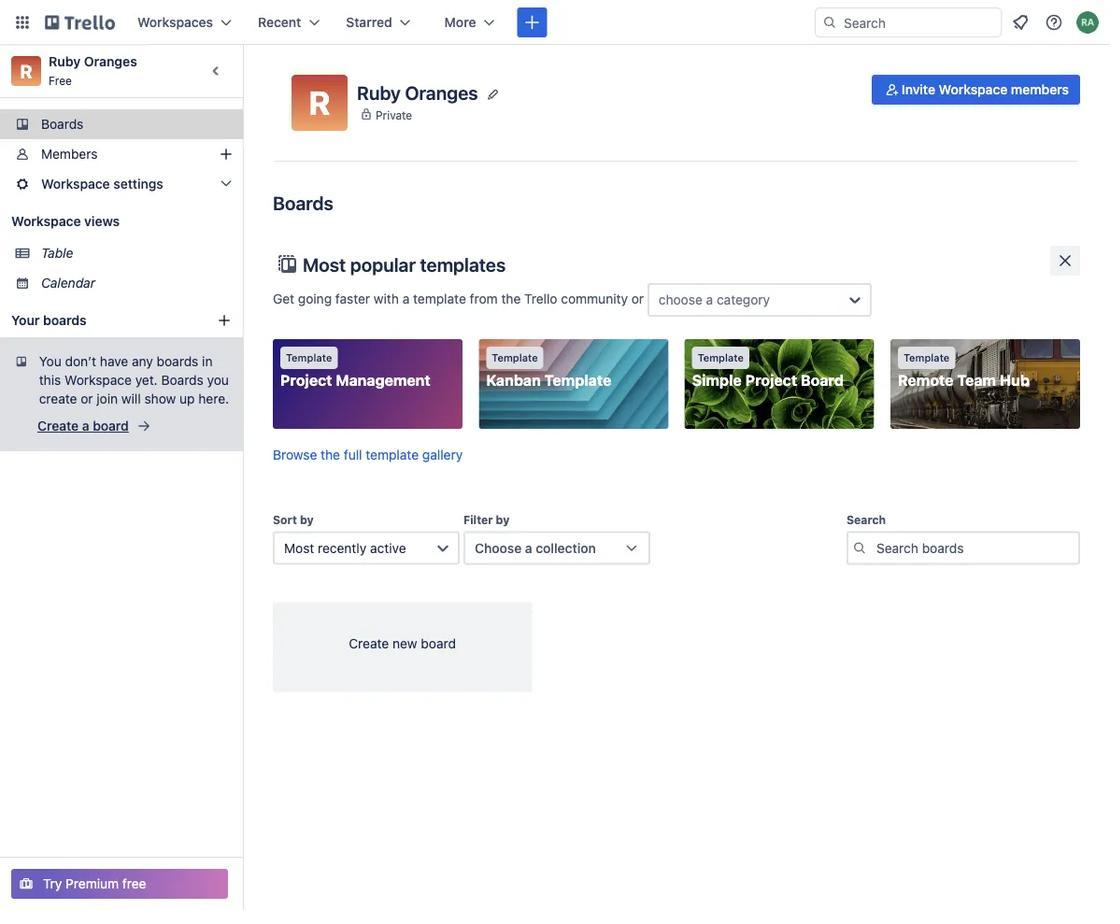 Task type: vqa. For each thing, say whether or not it's contained in the screenshot.
Create to the bottom
yes



Task type: locate. For each thing, give the bounding box(es) containing it.
template remote team hub
[[898, 352, 1030, 389]]

create inside button
[[37, 418, 79, 434]]

0 horizontal spatial project
[[280, 371, 332, 389]]

with
[[374, 291, 399, 306]]

workspace inside you don't have any boards in this workspace yet. boards you create or join will show up here.
[[65, 372, 132, 388]]

workspaces button
[[126, 7, 243, 37]]

most down sort by
[[284, 540, 314, 555]]

r left private
[[309, 83, 330, 122]]

join
[[97, 391, 118, 407]]

project up the browse
[[280, 371, 332, 389]]

0 vertical spatial oranges
[[84, 54, 137, 69]]

0 vertical spatial ruby
[[49, 54, 81, 69]]

0 horizontal spatial by
[[300, 513, 314, 526]]

or
[[631, 291, 644, 306], [81, 391, 93, 407]]

template down going
[[286, 352, 332, 364]]

1 horizontal spatial ruby
[[357, 82, 401, 103]]

by
[[300, 513, 314, 526], [496, 513, 510, 526]]

by right "filter"
[[496, 513, 510, 526]]

template up kanban
[[492, 352, 538, 364]]

primary element
[[0, 0, 1110, 45]]

1 horizontal spatial r
[[309, 83, 330, 122]]

1 vertical spatial oranges
[[405, 82, 478, 103]]

template down templates
[[413, 291, 466, 306]]

0 horizontal spatial the
[[321, 446, 340, 462]]

0 horizontal spatial ruby
[[49, 54, 81, 69]]

board
[[93, 418, 129, 434], [421, 635, 456, 651]]

ruby inside ruby oranges free
[[49, 54, 81, 69]]

ruby up private
[[357, 82, 401, 103]]

1 horizontal spatial boards
[[161, 372, 204, 388]]

1 vertical spatial create
[[349, 635, 389, 651]]

1 vertical spatial boards
[[273, 192, 333, 214]]

0 horizontal spatial board
[[93, 418, 129, 434]]

0 vertical spatial create
[[37, 418, 79, 434]]

0 vertical spatial the
[[501, 291, 521, 306]]

board for create new board
[[421, 635, 456, 651]]

try premium free button
[[11, 869, 228, 899]]

the left full on the left of page
[[321, 446, 340, 462]]

most recently active
[[284, 540, 406, 555]]

1 vertical spatial most
[[284, 540, 314, 555]]

here.
[[198, 391, 229, 407]]

1 horizontal spatial by
[[496, 513, 510, 526]]

r inside "r" button
[[309, 83, 330, 122]]

1 horizontal spatial boards
[[157, 354, 198, 369]]

the right from
[[501, 291, 521, 306]]

project inside template project management
[[280, 371, 332, 389]]

faster
[[335, 291, 370, 306]]

workspace
[[939, 82, 1008, 97], [41, 176, 110, 192], [11, 214, 81, 229], [65, 372, 132, 388]]

template up simple
[[698, 352, 744, 364]]

kanban
[[486, 371, 541, 389]]

2 horizontal spatial boards
[[273, 192, 333, 214]]

most for most popular templates
[[303, 253, 346, 275]]

show
[[144, 391, 176, 407]]

create down create
[[37, 418, 79, 434]]

0 horizontal spatial boards
[[41, 116, 84, 132]]

0 horizontal spatial or
[[81, 391, 93, 407]]

board right new
[[421, 635, 456, 651]]

ruby for ruby oranges
[[357, 82, 401, 103]]

create
[[37, 418, 79, 434], [349, 635, 389, 651]]

2 by from the left
[[496, 513, 510, 526]]

a
[[403, 291, 410, 306], [706, 292, 713, 307], [82, 418, 89, 434], [525, 540, 532, 555]]

1 vertical spatial board
[[421, 635, 456, 651]]

1 horizontal spatial create
[[349, 635, 389, 651]]

ruby oranges link
[[49, 54, 137, 69]]

0 horizontal spatial r
[[20, 60, 32, 82]]

create new board
[[349, 635, 456, 651]]

1 by from the left
[[300, 513, 314, 526]]

search
[[847, 513, 886, 526]]

starred
[[346, 14, 392, 30]]

workspace right invite
[[939, 82, 1008, 97]]

boards left in
[[157, 354, 198, 369]]

most for most recently active
[[284, 540, 314, 555]]

boards
[[43, 313, 87, 328], [157, 354, 198, 369]]

or left join
[[81, 391, 93, 407]]

a for choose a category
[[706, 292, 713, 307]]

0 vertical spatial boards
[[43, 313, 87, 328]]

a for create a board
[[82, 418, 89, 434]]

1 project from the left
[[280, 371, 332, 389]]

table
[[41, 245, 73, 261]]

1 vertical spatial boards
[[157, 354, 198, 369]]

0 vertical spatial board
[[93, 418, 129, 434]]

invite workspace members button
[[872, 75, 1080, 105]]

board inside create a board button
[[93, 418, 129, 434]]

oranges up private
[[405, 82, 478, 103]]

boards down calendar
[[43, 313, 87, 328]]

template inside template remote team hub
[[904, 352, 950, 364]]

full
[[344, 446, 362, 462]]

get going faster with a template from the trello community or
[[273, 291, 647, 306]]

project left board
[[745, 371, 797, 389]]

will
[[121, 391, 141, 407]]

oranges
[[84, 54, 137, 69], [405, 82, 478, 103]]

1 horizontal spatial oranges
[[405, 82, 478, 103]]

2 project from the left
[[745, 371, 797, 389]]

project
[[280, 371, 332, 389], [745, 371, 797, 389]]

r
[[20, 60, 32, 82], [309, 83, 330, 122]]

starred button
[[335, 7, 422, 37]]

most up going
[[303, 253, 346, 275]]

recent
[[258, 14, 301, 30]]

don't
[[65, 354, 96, 369]]

workspace down members
[[41, 176, 110, 192]]

ruby up free
[[49, 54, 81, 69]]

0 vertical spatial most
[[303, 253, 346, 275]]

r inside r link
[[20, 60, 32, 82]]

0 horizontal spatial oranges
[[84, 54, 137, 69]]

1 horizontal spatial project
[[745, 371, 797, 389]]

or left choose
[[631, 291, 644, 306]]

members link
[[0, 139, 243, 169]]

0 vertical spatial boards
[[41, 116, 84, 132]]

template for simple
[[698, 352, 744, 364]]

template inside template project management
[[286, 352, 332, 364]]

create a board
[[37, 418, 129, 434]]

workspace settings button
[[0, 169, 243, 199]]

boards
[[41, 116, 84, 132], [273, 192, 333, 214], [161, 372, 204, 388]]

boards inside you don't have any boards in this workspace yet. boards you create or join will show up here.
[[157, 354, 198, 369]]

template right full on the left of page
[[366, 446, 419, 462]]

1 vertical spatial r
[[309, 83, 330, 122]]

back to home image
[[45, 7, 115, 37]]

browse the full template gallery
[[273, 446, 463, 462]]

template up remote
[[904, 352, 950, 364]]

more button
[[433, 7, 506, 37]]

template
[[413, 291, 466, 306], [366, 446, 419, 462]]

have
[[100, 354, 128, 369]]

management
[[336, 371, 431, 389]]

by right sort at the bottom left
[[300, 513, 314, 526]]

board down join
[[93, 418, 129, 434]]

settings
[[113, 176, 163, 192]]

choose
[[659, 292, 703, 307]]

gallery
[[422, 446, 463, 462]]

1 horizontal spatial or
[[631, 291, 644, 306]]

oranges down back to home image
[[84, 54, 137, 69]]

oranges inside ruby oranges free
[[84, 54, 137, 69]]

private
[[376, 108, 412, 121]]

create for create new board
[[349, 635, 389, 651]]

your boards
[[11, 313, 87, 328]]

0 horizontal spatial create
[[37, 418, 79, 434]]

a for choose a collection
[[525, 540, 532, 555]]

2 vertical spatial boards
[[161, 372, 204, 388]]

simple
[[692, 371, 742, 389]]

template project management
[[280, 352, 431, 389]]

r for "r" button
[[309, 83, 330, 122]]

1 horizontal spatial board
[[421, 635, 456, 651]]

board for create a board
[[93, 418, 129, 434]]

template
[[286, 352, 332, 364], [492, 352, 538, 364], [698, 352, 744, 364], [904, 352, 950, 364], [544, 371, 612, 389]]

1 horizontal spatial the
[[501, 291, 521, 306]]

1 vertical spatial the
[[321, 446, 340, 462]]

template inside the template simple project board
[[698, 352, 744, 364]]

r for r link
[[20, 60, 32, 82]]

1 vertical spatial ruby
[[357, 82, 401, 103]]

create left new
[[349, 635, 389, 651]]

this
[[39, 372, 61, 388]]

invite workspace members
[[902, 82, 1069, 97]]

popular
[[350, 253, 416, 275]]

boards link
[[0, 109, 243, 139]]

remote
[[898, 371, 954, 389]]

workspace up join
[[65, 372, 132, 388]]

workspace inside "popup button"
[[41, 176, 110, 192]]

ruby oranges
[[357, 82, 478, 103]]

r left free
[[20, 60, 32, 82]]

0 vertical spatial r
[[20, 60, 32, 82]]

1 vertical spatial or
[[81, 391, 93, 407]]



Task type: describe. For each thing, give the bounding box(es) containing it.
you
[[39, 354, 61, 369]]

r link
[[11, 56, 41, 86]]

search image
[[822, 15, 837, 30]]

1 vertical spatial template
[[366, 446, 419, 462]]

workspace up table
[[11, 214, 81, 229]]

filter by
[[464, 513, 510, 526]]

sort by
[[273, 513, 314, 526]]

ruby anderson (rubyanderson7) image
[[1077, 11, 1099, 34]]

from
[[470, 291, 498, 306]]

template kanban template
[[486, 352, 612, 389]]

board
[[801, 371, 844, 389]]

in
[[202, 354, 213, 369]]

members
[[41, 146, 98, 162]]

collection
[[536, 540, 596, 555]]

open information menu image
[[1045, 13, 1063, 32]]

views
[[84, 214, 120, 229]]

going
[[298, 291, 332, 306]]

oranges for ruby oranges free
[[84, 54, 137, 69]]

your boards with 0 items element
[[11, 309, 207, 332]]

browse the full template gallery link
[[273, 446, 463, 462]]

sort
[[273, 513, 297, 526]]

0 horizontal spatial boards
[[43, 313, 87, 328]]

r button
[[292, 75, 348, 131]]

template for project
[[286, 352, 332, 364]]

get
[[273, 291, 294, 306]]

calendar link
[[41, 274, 232, 293]]

filter
[[464, 513, 493, 526]]

create
[[39, 391, 77, 407]]

0 notifications image
[[1009, 11, 1032, 34]]

premium
[[66, 876, 119, 892]]

oranges for ruby oranges
[[405, 82, 478, 103]]

up
[[180, 391, 195, 407]]

0 vertical spatial template
[[413, 291, 466, 306]]

templates
[[420, 253, 506, 275]]

category
[[717, 292, 770, 307]]

try premium free
[[43, 876, 146, 892]]

choose a category
[[659, 292, 770, 307]]

Search text field
[[847, 531, 1080, 565]]

active
[[370, 540, 406, 555]]

you
[[207, 372, 229, 388]]

workspace navigation collapse icon image
[[204, 58, 230, 84]]

ruby for ruby oranges free
[[49, 54, 81, 69]]

choose
[[475, 540, 522, 555]]

recent button
[[247, 7, 331, 37]]

create for create a board
[[37, 418, 79, 434]]

free
[[49, 74, 72, 87]]

table link
[[41, 244, 232, 263]]

recently
[[318, 540, 367, 555]]

project inside the template simple project board
[[745, 371, 797, 389]]

browse
[[273, 446, 317, 462]]

free
[[122, 876, 146, 892]]

sm image
[[883, 80, 902, 99]]

more
[[445, 14, 476, 30]]

try
[[43, 876, 62, 892]]

members
[[1011, 82, 1069, 97]]

create board or workspace image
[[523, 13, 542, 32]]

ruby oranges free
[[49, 54, 137, 87]]

or inside you don't have any boards in this workspace yet. boards you create or join will show up here.
[[81, 391, 93, 407]]

workspace views
[[11, 214, 120, 229]]

workspace settings
[[41, 176, 163, 192]]

invite
[[902, 82, 935, 97]]

template right kanban
[[544, 371, 612, 389]]

any
[[132, 354, 153, 369]]

create a board button
[[37, 416, 151, 436]]

by for filter by
[[496, 513, 510, 526]]

template simple project board
[[692, 352, 844, 389]]

community
[[561, 291, 628, 306]]

yet.
[[135, 372, 158, 388]]

new
[[393, 635, 417, 651]]

most popular templates
[[303, 253, 506, 275]]

0 vertical spatial or
[[631, 291, 644, 306]]

workspaces
[[137, 14, 213, 30]]

add board image
[[217, 313, 232, 328]]

template for kanban
[[492, 352, 538, 364]]

trello
[[524, 291, 557, 306]]

by for sort by
[[300, 513, 314, 526]]

calendar
[[41, 275, 95, 291]]

template for remote
[[904, 352, 950, 364]]

workspace inside button
[[939, 82, 1008, 97]]

choose a collection
[[475, 540, 596, 555]]

Search field
[[837, 8, 1001, 36]]

your
[[11, 313, 40, 328]]

you don't have any boards in this workspace yet. boards you create or join will show up here.
[[39, 354, 229, 407]]

team
[[957, 371, 996, 389]]

choose a collection button
[[464, 531, 650, 565]]

boards inside you don't have any boards in this workspace yet. boards you create or join will show up here.
[[161, 372, 204, 388]]

hub
[[1000, 371, 1030, 389]]



